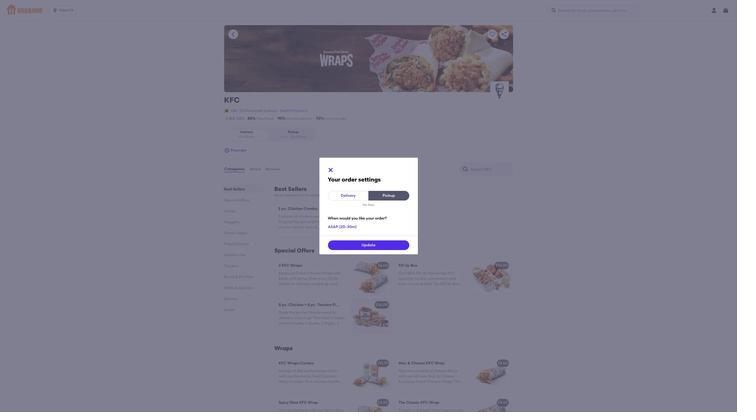 Task type: vqa. For each thing, say whether or not it's contained in the screenshot.


Task type: locate. For each thing, give the bounding box(es) containing it.
your inside 3 pieces of chicken available in original recipe or extra crispy,  1 side of your choice, biscuit, and a medium drink
[[283, 225, 291, 230]]

(100)
[[236, 116, 245, 121]]

special offers down best sellers
[[224, 198, 250, 203]]

1 vertical spatial special
[[275, 247, 296, 254]]

$36.00
[[376, 303, 388, 307]]

8
[[279, 303, 281, 307], [308, 303, 310, 307]]

wrap
[[435, 361, 445, 366], [308, 401, 318, 405], [430, 401, 440, 405]]

pc. left +
[[282, 303, 288, 307]]

1 horizontal spatial fill
[[399, 263, 404, 268]]

special down best sellers
[[224, 198, 238, 203]]

wraps inside wraps tab
[[224, 209, 236, 214]]

mac
[[399, 361, 407, 366]]

offers down 'best sellers' tab
[[239, 198, 250, 203]]

$3.60 for mac & cheese kfc wrap
[[498, 361, 508, 366]]

1 vertical spatial fill
[[333, 303, 338, 307]]

1 horizontal spatial special
[[275, 247, 296, 254]]

caret left icon image
[[230, 31, 237, 38]]

mi
[[284, 135, 288, 139]]

2 kfc wraps
[[279, 263, 303, 268]]

ons
[[247, 286, 254, 290]]

& left add
[[235, 286, 238, 290]]

0 vertical spatial special offers
[[224, 198, 250, 203]]

fill
[[399, 263, 404, 268], [333, 303, 338, 307]]

&
[[236, 275, 238, 279], [235, 286, 238, 290], [408, 361, 411, 366]]

delivery
[[300, 117, 312, 121]]

svg image
[[53, 8, 58, 13], [224, 148, 230, 153]]

on time delivery
[[287, 117, 312, 121]]

option group containing delivery 25–40 min
[[224, 128, 316, 141]]

sellers for best sellers
[[233, 187, 245, 192]]

3 left pieces
[[278, 214, 281, 219]]

& right mac
[[408, 361, 411, 366]]

0 vertical spatial chicken
[[288, 207, 303, 211]]

food
[[266, 117, 274, 121]]

3 for 3 pieces of chicken available in original recipe or extra crispy,  1 side of your choice, biscuit, and a medium drink
[[278, 214, 281, 219]]

1 vertical spatial &
[[235, 286, 238, 290]]

fill up box
[[399, 263, 418, 268]]

1 horizontal spatial svg image
[[224, 148, 230, 153]]

special offers up 2 kfc wraps
[[275, 247, 315, 254]]

switch location button
[[280, 108, 308, 114]]

no fees
[[363, 203, 375, 207]]

-
[[238, 108, 239, 113]]

share icon image
[[501, 31, 508, 38]]

wrap right classic
[[430, 401, 440, 405]]

pickup for pickup
[[383, 193, 396, 198]]

90
[[316, 116, 321, 121]]

1 horizontal spatial best
[[275, 186, 287, 192]]

sellers inside tab
[[233, 187, 245, 192]]

svg image left 123rd
[[53, 8, 58, 13]]

1 vertical spatial special offers
[[275, 247, 315, 254]]

pickup up 20–30
[[288, 130, 299, 134]]

0 horizontal spatial tenders
[[224, 264, 239, 268]]

min right 20–30
[[301, 135, 307, 139]]

pickup
[[288, 130, 299, 134], [383, 193, 396, 198]]

0 horizontal spatial pickup
[[288, 130, 299, 134]]

of
[[294, 214, 298, 219], [278, 225, 282, 230]]

3 down most
[[278, 207, 281, 211]]

wrap for the classic kfc wrap
[[430, 401, 440, 405]]

1 3 from the top
[[278, 207, 281, 211]]

family
[[224, 231, 236, 235]]

sellers
[[288, 186, 307, 192], [233, 187, 245, 192]]

svg image inside 123rd st button
[[53, 8, 58, 13]]

tenders up bowls
[[224, 264, 239, 268]]

correct order
[[326, 117, 347, 121]]

1 vertical spatial 3
[[278, 214, 281, 219]]

update
[[362, 243, 376, 247]]

& left pot
[[236, 275, 238, 279]]

sellers inside best sellers most ordered on grubhub
[[288, 186, 307, 192]]

offers
[[239, 198, 250, 203], [297, 247, 315, 254]]

0 vertical spatial special
[[224, 198, 238, 203]]

crispy,
[[322, 220, 334, 224]]

of up recipe
[[294, 214, 298, 219]]

categories
[[225, 167, 245, 171]]

2 min from the left
[[301, 135, 307, 139]]

best up the special offers tab
[[224, 187, 232, 192]]

would
[[340, 216, 351, 221]]

special inside tab
[[224, 198, 238, 203]]

kfc wraps combo image
[[351, 358, 391, 393]]

option group
[[224, 128, 316, 141]]

reviews button
[[265, 160, 281, 179]]

the classic kfc wrap
[[399, 401, 440, 405]]

pc. for best sellers
[[282, 207, 287, 211]]

star icon image
[[224, 116, 230, 121]]

0 vertical spatial svg image
[[53, 8, 58, 13]]

update button
[[328, 241, 410, 250]]

your right the like
[[366, 216, 375, 221]]

add
[[239, 286, 246, 290]]

roosevelt
[[246, 108, 263, 113]]

pc. up pieces
[[282, 207, 287, 211]]

best inside best sellers most ordered on grubhub
[[275, 186, 287, 192]]

0 horizontal spatial min
[[249, 135, 255, 139]]

svg image inside preorder button
[[224, 148, 230, 153]]

1 horizontal spatial of
[[294, 214, 298, 219]]

0 vertical spatial fill
[[399, 263, 404, 268]]

fees
[[368, 203, 375, 207]]

pieces
[[282, 214, 293, 219]]

0 vertical spatial delivery
[[241, 130, 253, 134]]

0 horizontal spatial delivery
[[241, 130, 253, 134]]

& for cheese
[[408, 361, 411, 366]]

preorder
[[231, 148, 247, 153]]

order right correct at the left of the page
[[338, 117, 347, 121]]

grubhub
[[305, 193, 322, 198]]

2 3 from the top
[[278, 214, 281, 219]]

0 horizontal spatial svg image
[[53, 8, 58, 13]]

1 horizontal spatial pickup
[[383, 193, 396, 198]]

0 horizontal spatial 8
[[279, 303, 281, 307]]

95
[[278, 116, 282, 121]]

3
[[278, 207, 281, 211], [278, 214, 281, 219]]

best
[[275, 186, 287, 192], [224, 187, 232, 192]]

8 left +
[[279, 303, 281, 307]]

0 vertical spatial pickup
[[288, 130, 299, 134]]

1 horizontal spatial up
[[405, 263, 410, 268]]

special offers
[[224, 198, 250, 203], [275, 247, 315, 254]]

fried chicken
[[224, 242, 249, 246]]

pot
[[239, 275, 245, 279]]

delivery down your order settings
[[341, 193, 356, 198]]

20–30
[[291, 135, 301, 139]]

best inside tab
[[224, 187, 232, 192]]

0 horizontal spatial up
[[339, 303, 344, 307]]

kfc
[[224, 95, 240, 104], [282, 263, 290, 268], [279, 361, 287, 366], [427, 361, 434, 366], [300, 401, 307, 405], [421, 401, 429, 405]]

1 horizontal spatial 8
[[308, 303, 310, 307]]

123rd
[[59, 8, 69, 13]]

spicy slaw kfc wrap
[[279, 401, 318, 405]]

chicken left +
[[289, 303, 304, 307]]

0 horizontal spatial your
[[283, 225, 291, 230]]

3 pc. chicken combo
[[278, 207, 318, 211]]

2 vertical spatial &
[[408, 361, 411, 366]]

your down original
[[283, 225, 291, 230]]

sellers up the on in the top left of the page
[[288, 186, 307, 192]]

0 vertical spatial &
[[236, 275, 238, 279]]

0 vertical spatial your
[[366, 216, 375, 221]]

0 vertical spatial up
[[405, 263, 410, 268]]

pickup up order?
[[383, 193, 396, 198]]

0 horizontal spatial of
[[278, 225, 282, 230]]

1 vertical spatial pickup
[[383, 193, 396, 198]]

chicken
[[288, 207, 303, 211], [234, 242, 249, 246], [289, 303, 304, 307]]

0 vertical spatial order
[[338, 117, 347, 121]]

offers inside tab
[[239, 198, 250, 203]]

chicken down meals
[[234, 242, 249, 246]]

sellers up the special offers tab
[[233, 187, 245, 192]]

save this restaurant image
[[490, 31, 496, 38]]

special up the '2'
[[275, 247, 296, 254]]

svg image left preorder
[[224, 148, 230, 153]]

min inside pickup 1.1 mi • 20–30 min
[[301, 135, 307, 139]]

offers up 2 kfc wraps
[[297, 247, 315, 254]]

1 vertical spatial of
[[278, 225, 282, 230]]

kfc wraps combo
[[279, 361, 314, 366]]

pickup inside button
[[383, 193, 396, 198]]

3 inside 3 pieces of chicken available in original recipe or extra crispy,  1 side of your choice, biscuit, and a medium drink
[[278, 214, 281, 219]]

53
[[240, 108, 245, 113]]

1 vertical spatial up
[[339, 303, 344, 307]]

wrap for spicy slaw kfc wrap
[[308, 401, 318, 405]]

1 vertical spatial chicken
[[234, 242, 249, 246]]

chicken up pieces
[[288, 207, 303, 211]]

min inside delivery 25–40 min
[[249, 135, 255, 139]]

min right 25–40
[[249, 135, 255, 139]]

1 horizontal spatial min
[[301, 135, 307, 139]]

0 horizontal spatial special offers
[[224, 198, 250, 203]]

kfc logo image
[[491, 81, 509, 100]]

delivery button
[[328, 191, 369, 201]]

1 min from the left
[[249, 135, 255, 139]]

best sellers
[[224, 187, 245, 192]]

2 vertical spatial chicken
[[289, 303, 304, 307]]

0 horizontal spatial special
[[224, 198, 238, 203]]

the
[[399, 401, 406, 405]]

1 horizontal spatial offers
[[297, 247, 315, 254]]

0 vertical spatial tenders
[[224, 264, 239, 268]]

0 horizontal spatial sellers
[[233, 187, 245, 192]]

pickup for pickup 1.1 mi • 20–30 min
[[288, 130, 299, 134]]

delivery up 25–40
[[241, 130, 253, 134]]

wraps
[[224, 209, 236, 214], [291, 263, 303, 268], [275, 345, 293, 352], [288, 361, 300, 366]]

delivery inside delivery 25–40 min
[[241, 130, 253, 134]]

1 vertical spatial order
[[342, 176, 357, 183]]

sandwiches tab
[[224, 252, 262, 258]]

your
[[328, 176, 341, 183]]

preorder button
[[224, 146, 247, 155]]

nuggets
[[224, 220, 240, 224]]

fried
[[224, 242, 233, 246]]

8 right +
[[308, 303, 310, 307]]

3 pc. chicken combo image
[[352, 202, 392, 237]]

1 horizontal spatial your
[[366, 216, 375, 221]]

0 vertical spatial offers
[[239, 198, 250, 203]]

pc. right +
[[311, 303, 317, 307]]

1 vertical spatial your
[[283, 225, 291, 230]]

svg image
[[724, 7, 730, 14], [552, 8, 557, 13], [328, 167, 334, 173]]

0 horizontal spatial offers
[[239, 198, 250, 203]]

chicken for best sellers
[[288, 207, 303, 211]]

order
[[338, 117, 347, 121], [342, 176, 357, 183]]

88
[[248, 116, 252, 121]]

wrap right slaw
[[308, 401, 318, 405]]

sides & add ons tab
[[224, 285, 262, 291]]

0 vertical spatial combo
[[304, 207, 318, 211]]

0 vertical spatial 3
[[278, 207, 281, 211]]

1
[[335, 220, 337, 224]]

1 horizontal spatial sellers
[[288, 186, 307, 192]]

+
[[305, 303, 307, 307]]

of up 'drink'
[[278, 225, 282, 230]]

1 vertical spatial tenders
[[318, 303, 332, 307]]

0 horizontal spatial best
[[224, 187, 232, 192]]

delivery for delivery
[[341, 193, 356, 198]]

order right the your
[[342, 176, 357, 183]]

sauces
[[224, 297, 238, 301]]

1 horizontal spatial delivery
[[341, 193, 356, 198]]

and
[[320, 225, 327, 230]]

cheese
[[412, 361, 426, 366]]

pickup inside pickup 1.1 mi • 20–30 min
[[288, 130, 299, 134]]

best sellers most ordered on grubhub
[[275, 186, 322, 198]]

1 horizontal spatial tenders
[[318, 303, 332, 307]]

slaw
[[290, 401, 299, 405]]

sellers for best sellers most ordered on grubhub
[[288, 186, 307, 192]]

correct
[[326, 117, 338, 121]]

delivery inside button
[[341, 193, 356, 198]]

0 horizontal spatial fill
[[333, 303, 338, 307]]

combo
[[304, 207, 318, 211], [300, 361, 314, 366]]

1 vertical spatial svg image
[[224, 148, 230, 153]]

chicken inside tab
[[234, 242, 249, 246]]

136 - 53 roosevelt avenue
[[231, 108, 277, 113]]

location
[[293, 108, 308, 113]]

order for correct
[[338, 117, 347, 121]]

sides
[[224, 286, 234, 290]]

3 pieces of chicken available in original recipe or extra crispy,  1 side of your choice, biscuit, and a medium drink
[[278, 214, 346, 235]]

1 vertical spatial delivery
[[341, 193, 356, 198]]

best up most
[[275, 186, 287, 192]]

tenders inside tab
[[224, 264, 239, 268]]

tenders right +
[[318, 303, 332, 307]]

when
[[328, 216, 339, 221]]



Task type: describe. For each thing, give the bounding box(es) containing it.
$3.60 for spicy slaw kfc wrap
[[378, 401, 388, 405]]

1 vertical spatial combo
[[300, 361, 314, 366]]

& for add
[[235, 286, 238, 290]]

best for best sellers
[[224, 187, 232, 192]]

2 8 from the left
[[308, 303, 310, 307]]

save this restaurant button
[[488, 29, 498, 39]]

8 pc. chicken + 8 pc. tenders fill up image
[[351, 299, 391, 334]]

Search KFC search field
[[471, 167, 512, 172]]

25–40
[[239, 135, 248, 139]]

side
[[338, 220, 345, 224]]

search icon image
[[463, 166, 469, 173]]

st
[[70, 8, 73, 13]]

2 horizontal spatial svg image
[[724, 7, 730, 14]]

2 kfc wraps image
[[351, 260, 391, 295]]

ordered
[[284, 193, 299, 198]]

delivery for delivery 25–40 min
[[241, 130, 253, 134]]

sides & add ons
[[224, 286, 254, 290]]

1 horizontal spatial special offers
[[275, 247, 315, 254]]

$24.00
[[496, 263, 508, 268]]

(20–30m)
[[339, 225, 357, 229]]

pc. for special offers
[[282, 303, 288, 307]]

good
[[257, 117, 266, 121]]

family meals
[[224, 231, 248, 235]]

meals
[[237, 231, 248, 235]]

bowls & pot pies tab
[[224, 274, 262, 280]]

bowls & pot pies
[[224, 275, 254, 279]]

sandwiches
[[224, 253, 246, 257]]

pickup 1.1 mi • 20–30 min
[[280, 130, 307, 139]]

1 8 from the left
[[279, 303, 281, 307]]

special offers tab
[[224, 197, 262, 203]]

mac & cheese kfc wrap image
[[471, 358, 512, 393]]

main navigation navigation
[[0, 0, 738, 21]]

box
[[411, 263, 418, 268]]

best sellers tab
[[224, 186, 262, 192]]

time
[[292, 117, 299, 121]]

$3.60 for the classic kfc wrap
[[498, 401, 508, 405]]

136 - 53 roosevelt avenue button
[[231, 108, 278, 114]]

switch location
[[280, 108, 308, 113]]

& for pot
[[236, 275, 238, 279]]

about
[[250, 167, 261, 171]]

no
[[363, 203, 368, 207]]

chicken
[[299, 214, 313, 219]]

svg image for preorder
[[224, 148, 230, 153]]

8 pc. chicken + 8 pc. tenders fill up
[[279, 303, 344, 307]]

biscuit,
[[306, 225, 319, 230]]

reviews
[[266, 167, 281, 171]]

drinks tab
[[224, 307, 262, 313]]

recipe
[[294, 220, 306, 224]]

or
[[307, 220, 311, 224]]

switch
[[280, 108, 292, 113]]

wraps tab
[[224, 208, 262, 214]]

fried chicken tab
[[224, 241, 262, 247]]

subscription pass image
[[224, 109, 230, 113]]

bowls
[[224, 275, 235, 279]]

drinks
[[224, 308, 235, 312]]

mac & cheese kfc wrap
[[399, 361, 445, 366]]

medium
[[331, 225, 346, 230]]

fill up box image
[[471, 260, 512, 295]]

2
[[279, 263, 281, 268]]

•
[[289, 135, 290, 139]]

123rd st button
[[49, 6, 79, 15]]

family meals tab
[[224, 230, 262, 236]]

wrap right cheese
[[435, 361, 445, 366]]

categories button
[[224, 160, 245, 179]]

svg image for 123rd st
[[53, 8, 58, 13]]

order for your
[[342, 176, 357, 183]]

123rd st
[[59, 8, 73, 13]]

1 horizontal spatial svg image
[[552, 8, 557, 13]]

spicy slaw kfc wrap image
[[351, 397, 391, 412]]

nuggets tab
[[224, 219, 262, 225]]

special offers inside tab
[[224, 198, 250, 203]]

4.2
[[230, 116, 235, 121]]

classic
[[407, 401, 420, 405]]

order?
[[375, 216, 387, 221]]

most
[[275, 193, 283, 198]]

asap
[[328, 225, 339, 229]]

delivery 25–40 min
[[239, 130, 255, 139]]

avenue
[[264, 108, 277, 113]]

tenders tab
[[224, 263, 262, 269]]

the classic kfc wrap image
[[471, 397, 512, 412]]

you
[[352, 216, 358, 221]]

extra
[[312, 220, 321, 224]]

chicken for special offers
[[289, 303, 304, 307]]

136
[[231, 108, 237, 113]]

best for best sellers most ordered on grubhub
[[275, 186, 287, 192]]

3 for 3 pc. chicken combo
[[278, 207, 281, 211]]

original
[[278, 220, 293, 224]]

0 horizontal spatial svg image
[[328, 167, 334, 173]]

good food
[[257, 117, 274, 121]]

like
[[359, 216, 366, 221]]

spicy
[[279, 401, 289, 405]]

pickup button
[[369, 191, 410, 201]]

available
[[314, 214, 331, 219]]

1 vertical spatial offers
[[297, 247, 315, 254]]

0 vertical spatial of
[[294, 214, 298, 219]]

sauces tab
[[224, 296, 262, 302]]

$6.00
[[378, 263, 388, 268]]

pies
[[246, 275, 254, 279]]



